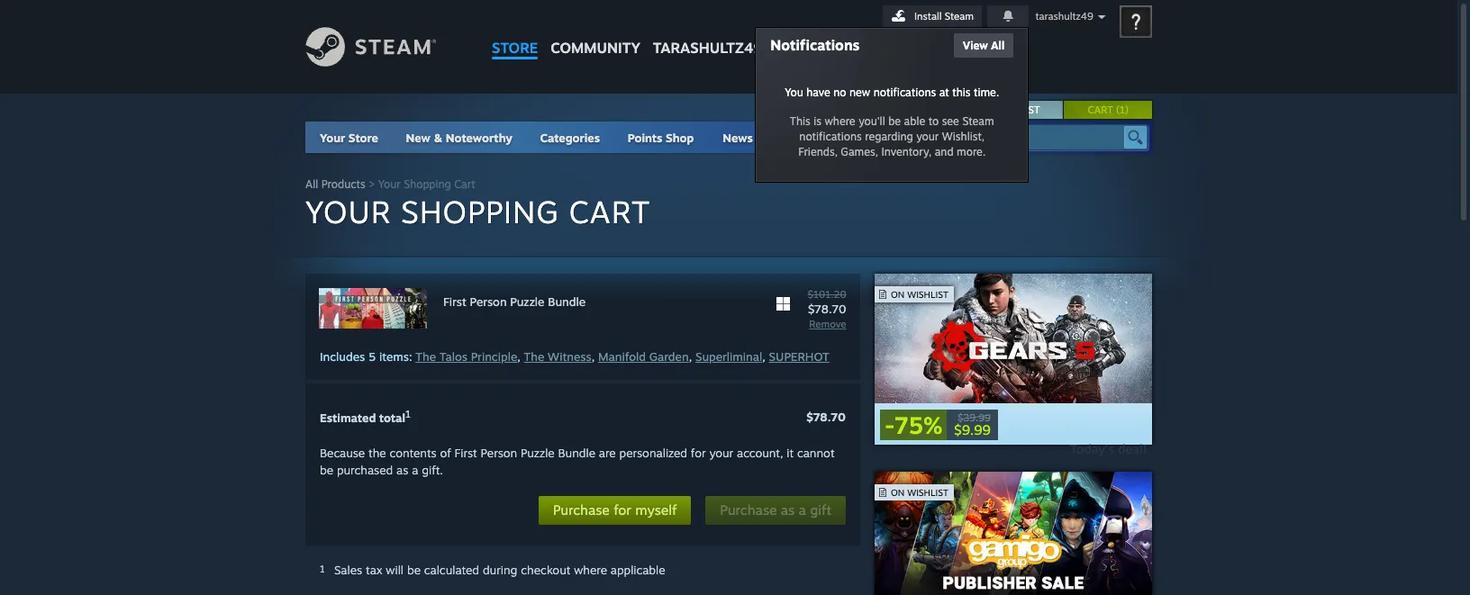 Task type: vqa. For each thing, say whether or not it's contained in the screenshot.
topmost Puzzle
yes



Task type: describe. For each thing, give the bounding box(es) containing it.
new
[[406, 131, 431, 145]]

as inside because the contents of first person puzzle bundle are personalized for your account, it cannot be purchased as a gift.
[[396, 463, 408, 478]]

notifications inside this is where you'll be able to see steam notifications regarding your wishlist, friends, games, inventory, and more.
[[799, 130, 862, 143]]

community link
[[544, 0, 647, 65]]

myself
[[635, 502, 677, 519]]

total
[[379, 411, 405, 426]]

view all link
[[954, 33, 1014, 58]]

bundle inside because the contents of first person puzzle bundle are personalized for your account, it cannot be purchased as a gift.
[[558, 446, 595, 461]]

-
[[885, 411, 895, 440]]

1 vertical spatial $78.70
[[807, 410, 846, 424]]

purchase as a gift
[[720, 502, 832, 519]]

cannot
[[797, 446, 835, 461]]

will
[[386, 563, 404, 578]]

2 , from the left
[[592, 350, 595, 364]]

all products >         your shopping cart your shopping cart
[[305, 177, 651, 231]]

regarding
[[865, 130, 913, 143]]

applicable
[[611, 563, 665, 578]]

puzzle inside because the contents of first person puzzle bundle are personalized for your account, it cannot be purchased as a gift.
[[521, 446, 555, 461]]

able
[[904, 114, 925, 128]]

no
[[834, 86, 846, 99]]

categories
[[540, 131, 600, 145]]

talos
[[439, 350, 467, 364]]

manifold garden link
[[598, 350, 689, 364]]

time.
[[974, 86, 999, 99]]

superhot
[[769, 350, 830, 364]]

because
[[320, 446, 365, 461]]

are
[[599, 446, 616, 461]]

games,
[[841, 145, 878, 159]]

account,
[[737, 446, 783, 461]]

chat
[[775, 39, 813, 57]]

it
[[787, 446, 794, 461]]

install
[[914, 10, 942, 23]]

view
[[963, 39, 988, 52]]

more.
[[957, 145, 986, 159]]

deal!
[[1118, 441, 1147, 457]]

purchase for myself link
[[538, 497, 691, 526]]

garden
[[649, 350, 689, 364]]

see
[[942, 114, 959, 128]]

estimated total 1
[[320, 408, 411, 426]]

shop
[[666, 131, 694, 145]]

0 vertical spatial person
[[470, 295, 507, 309]]

all inside all products >         your shopping cart your shopping cart
[[305, 177, 318, 191]]

today's
[[1070, 441, 1114, 457]]

of
[[440, 446, 451, 461]]

sales
[[334, 563, 362, 578]]

superliminal link
[[695, 350, 762, 364]]

store
[[492, 39, 538, 57]]

community
[[551, 39, 640, 57]]

be for where
[[888, 114, 901, 128]]

the
[[368, 446, 386, 461]]

this
[[952, 86, 971, 99]]

points
[[628, 131, 663, 145]]

person inside because the contents of first person puzzle bundle are personalized for your account, it cannot be purchased as a gift.
[[481, 446, 517, 461]]

your for regarding
[[916, 130, 939, 143]]

)
[[1125, 104, 1129, 116]]

at
[[939, 86, 949, 99]]

1 for (
[[1120, 104, 1125, 116]]

news
[[723, 131, 753, 145]]

support
[[826, 39, 892, 57]]

notifications
[[770, 36, 860, 54]]

manifold
[[598, 350, 646, 364]]

3 , from the left
[[689, 350, 692, 364]]

labs
[[782, 131, 808, 145]]

4 , from the left
[[762, 350, 766, 364]]

you'll
[[859, 114, 885, 128]]

categories link
[[540, 131, 600, 145]]

1 , from the left
[[517, 350, 521, 364]]

store link
[[486, 0, 544, 65]]

cart         ( 1 )
[[1088, 104, 1129, 116]]

tarashultz49 inside tarashultz49 'link'
[[653, 39, 763, 57]]

all products link
[[305, 177, 365, 191]]

have
[[806, 86, 830, 99]]

2 vertical spatial your
[[305, 193, 391, 231]]

$101.20
[[808, 288, 846, 301]]

noteworthy
[[446, 131, 513, 145]]

new
[[850, 86, 870, 99]]

the talos principle link
[[416, 350, 517, 364]]

superliminal
[[695, 350, 762, 364]]

1 horizontal spatial cart
[[569, 193, 651, 231]]

superhot link
[[769, 350, 830, 364]]

view all
[[963, 39, 1005, 52]]

points shop
[[628, 131, 694, 145]]

purchase for myself
[[553, 502, 677, 519]]

this
[[790, 114, 811, 128]]

your store
[[320, 131, 378, 145]]

steam inside this is where you'll be able to see steam notifications regarding your wishlist, friends, games, inventory, and more.
[[962, 114, 994, 128]]

wishlist link
[[972, 101, 1063, 119]]

be inside because the contents of first person puzzle bundle are personalized for your account, it cannot be purchased as a gift.
[[320, 463, 333, 478]]

$9.99
[[954, 422, 991, 439]]

this is where you'll be able to see steam notifications regarding your wishlist, friends, games, inventory, and more.
[[790, 114, 994, 159]]

during
[[483, 563, 517, 578]]



Task type: locate. For each thing, give the bounding box(es) containing it.
1 the from the left
[[416, 350, 436, 364]]

wishlist
[[995, 104, 1040, 116]]

as left gift
[[781, 502, 795, 519]]

1 purchase from the left
[[553, 502, 610, 519]]

gift.
[[422, 463, 443, 478]]

the left talos
[[416, 350, 436, 364]]

1 horizontal spatial where
[[825, 114, 856, 128]]

all
[[991, 39, 1005, 52], [305, 177, 318, 191]]

0 horizontal spatial a
[[412, 463, 418, 478]]

purchase down the account,
[[720, 502, 777, 519]]

0 horizontal spatial tarashultz49
[[653, 39, 763, 57]]

1 up the contents
[[405, 408, 411, 421]]

the witness link
[[524, 350, 592, 364]]

0 vertical spatial 1
[[1120, 104, 1125, 116]]

0 vertical spatial a
[[412, 463, 418, 478]]

1 vertical spatial as
[[781, 502, 795, 519]]

install steam link
[[883, 5, 982, 27]]

you
[[785, 86, 803, 99]]

first up talos
[[443, 295, 466, 309]]

$78.70 inside $101.20 $78.70 remove
[[808, 302, 846, 316]]

a inside because the contents of first person puzzle bundle are personalized for your account, it cannot be purchased as a gift.
[[412, 463, 418, 478]]

bundle
[[548, 295, 586, 309], [558, 446, 595, 461]]

1 vertical spatial be
[[320, 463, 333, 478]]

, left manifold
[[592, 350, 595, 364]]

gift
[[810, 502, 832, 519]]

witness
[[548, 350, 592, 364]]

0 vertical spatial shopping
[[404, 177, 451, 191]]

today's deal!
[[1070, 441, 1147, 457]]

$101.20 $78.70 remove
[[808, 288, 846, 331]]

search text field
[[980, 126, 1120, 150]]

0 horizontal spatial notifications
[[799, 130, 862, 143]]

, left the witness link
[[517, 350, 521, 364]]

steam inside "link"
[[945, 10, 974, 23]]

person right of
[[481, 446, 517, 461]]

your down to
[[916, 130, 939, 143]]

puzzle left are
[[521, 446, 555, 461]]

0 vertical spatial bundle
[[548, 295, 586, 309]]

be right will
[[407, 563, 421, 578]]

notifications up friends, at the top right of page
[[799, 130, 862, 143]]

be up regarding
[[888, 114, 901, 128]]

new & noteworthy
[[406, 131, 513, 145]]

friends,
[[798, 145, 838, 159]]

1 inside 1 sales tax will be calculated during checkout where applicable
[[320, 563, 325, 576]]

as down the contents
[[396, 463, 408, 478]]

,
[[517, 350, 521, 364], [592, 350, 595, 364], [689, 350, 692, 364], [762, 350, 766, 364]]

shopping down "new"
[[404, 177, 451, 191]]

1 left sales
[[320, 563, 325, 576]]

bundle up witness on the left of page
[[548, 295, 586, 309]]

items:
[[379, 350, 412, 364]]

person
[[470, 295, 507, 309], [481, 446, 517, 461]]

for right the personalized
[[691, 446, 706, 461]]

your store link
[[320, 131, 378, 145]]

2 horizontal spatial be
[[888, 114, 901, 128]]

includes
[[320, 350, 365, 364]]

be inside this is where you'll be able to see steam notifications regarding your wishlist, friends, games, inventory, and more.
[[888, 114, 901, 128]]

checkout
[[521, 563, 571, 578]]

for inside because the contents of first person puzzle bundle are personalized for your account, it cannot be purchased as a gift.
[[691, 446, 706, 461]]

1 vertical spatial puzzle
[[521, 446, 555, 461]]

all right view
[[991, 39, 1005, 52]]

your left store
[[320, 131, 345, 145]]

cart down new & noteworthy
[[454, 177, 475, 191]]

0 horizontal spatial cart
[[454, 177, 475, 191]]

all left products
[[305, 177, 318, 191]]

0 vertical spatial your
[[916, 130, 939, 143]]

products
[[321, 177, 365, 191]]

notifications up able
[[874, 86, 936, 99]]

cart left (
[[1088, 104, 1113, 116]]

your down products
[[305, 193, 391, 231]]

1 vertical spatial 1
[[405, 408, 411, 421]]

your right >
[[378, 177, 401, 191]]

0 vertical spatial cart
[[1088, 104, 1113, 116]]

for left myself
[[614, 502, 631, 519]]

steam right install
[[945, 10, 974, 23]]

2 horizontal spatial 1
[[1120, 104, 1125, 116]]

0 horizontal spatial your
[[709, 446, 734, 461]]

0 vertical spatial be
[[888, 114, 901, 128]]

1 vertical spatial where
[[574, 563, 607, 578]]

0 horizontal spatial as
[[396, 463, 408, 478]]

>
[[369, 177, 375, 191]]

1 vertical spatial notifications
[[799, 130, 862, 143]]

1 horizontal spatial be
[[407, 563, 421, 578]]

inventory,
[[881, 145, 932, 159]]

purchase down because the contents of first person puzzle bundle are personalized for your account, it cannot be purchased as a gift.
[[553, 502, 610, 519]]

1 horizontal spatial purchase
[[720, 502, 777, 519]]

a down the contents
[[412, 463, 418, 478]]

labs link
[[768, 122, 823, 153]]

0 vertical spatial as
[[396, 463, 408, 478]]

purchase for purchase as a gift
[[720, 502, 777, 519]]

0 vertical spatial $78.70
[[808, 302, 846, 316]]

your inside because the contents of first person puzzle bundle are personalized for your account, it cannot be purchased as a gift.
[[709, 446, 734, 461]]

tarashultz49 link
[[647, 0, 769, 65]]

where right "checkout"
[[574, 563, 607, 578]]

2 horizontal spatial cart
[[1088, 104, 1113, 116]]

0 horizontal spatial be
[[320, 463, 333, 478]]

where inside this is where you'll be able to see steam notifications regarding your wishlist, friends, games, inventory, and more.
[[825, 114, 856, 128]]

remove link
[[809, 318, 846, 331]]

(
[[1116, 104, 1120, 116]]

cart down the points
[[569, 193, 651, 231]]

be
[[888, 114, 901, 128], [320, 463, 333, 478], [407, 563, 421, 578]]

notifications
[[874, 86, 936, 99], [799, 130, 862, 143]]

first right of
[[454, 446, 477, 461]]

1 horizontal spatial all
[[991, 39, 1005, 52]]

2 purchase from the left
[[720, 502, 777, 519]]

0 vertical spatial steam
[[945, 10, 974, 23]]

&
[[434, 131, 442, 145]]

0 vertical spatial for
[[691, 446, 706, 461]]

1 up 'search' text field
[[1120, 104, 1125, 116]]

2 the from the left
[[524, 350, 544, 364]]

1 vertical spatial tarashultz49
[[653, 39, 763, 57]]

your left the account,
[[709, 446, 734, 461]]

puzzle up the witness link
[[510, 295, 545, 309]]

1 horizontal spatial tarashultz49
[[1035, 10, 1094, 23]]

0 horizontal spatial purchase
[[553, 502, 610, 519]]

0 vertical spatial first
[[443, 295, 466, 309]]

person up principle
[[470, 295, 507, 309]]

1 horizontal spatial the
[[524, 350, 544, 364]]

personalized
[[619, 446, 687, 461]]

principle
[[471, 350, 517, 364]]

0 horizontal spatial all
[[305, 177, 318, 191]]

0 vertical spatial your
[[320, 131, 345, 145]]

2 vertical spatial 1
[[320, 563, 325, 576]]

your inside this is where you'll be able to see steam notifications regarding your wishlist, friends, games, inventory, and more.
[[916, 130, 939, 143]]

0 horizontal spatial where
[[574, 563, 607, 578]]

1 horizontal spatial notifications
[[874, 86, 936, 99]]

0 vertical spatial where
[[825, 114, 856, 128]]

0 vertical spatial notifications
[[874, 86, 936, 99]]

install steam
[[914, 10, 974, 23]]

contents
[[390, 446, 437, 461]]

1 vertical spatial person
[[481, 446, 517, 461]]

1 horizontal spatial a
[[799, 502, 806, 519]]

support link
[[820, 0, 898, 61]]

1 vertical spatial your
[[378, 177, 401, 191]]

first person puzzle bundle link
[[443, 295, 586, 309]]

includes 5 items: the talos principle , the witness , manifold garden , superliminal , superhot
[[320, 350, 830, 364]]

cart
[[1088, 104, 1113, 116], [454, 177, 475, 191], [569, 193, 651, 231]]

bundle left are
[[558, 446, 595, 461]]

, left superhot
[[762, 350, 766, 364]]

shopping down noteworthy
[[401, 193, 559, 231]]

1 for total
[[405, 408, 411, 421]]

1 vertical spatial a
[[799, 502, 806, 519]]

1 vertical spatial for
[[614, 502, 631, 519]]

purchase for purchase for myself
[[553, 502, 610, 519]]

1 vertical spatial shopping
[[401, 193, 559, 231]]

0 horizontal spatial the
[[416, 350, 436, 364]]

2 vertical spatial cart
[[569, 193, 651, 231]]

a left gift
[[799, 502, 806, 519]]

purchase
[[553, 502, 610, 519], [720, 502, 777, 519]]

1 vertical spatial your
[[709, 446, 734, 461]]

0 horizontal spatial for
[[614, 502, 631, 519]]

steam up wishlist,
[[962, 114, 994, 128]]

1 vertical spatial steam
[[962, 114, 994, 128]]

for inside purchase for myself link
[[614, 502, 631, 519]]

first person puzzle bundle
[[443, 295, 586, 309]]

0 horizontal spatial 1
[[320, 563, 325, 576]]

puzzle
[[510, 295, 545, 309], [521, 446, 555, 461]]

$39.99 $9.99
[[954, 412, 991, 439]]

be down because at the left of the page
[[320, 463, 333, 478]]

your for for
[[709, 446, 734, 461]]

1 horizontal spatial as
[[781, 502, 795, 519]]

0 vertical spatial puzzle
[[510, 295, 545, 309]]

1 vertical spatial bundle
[[558, 446, 595, 461]]

tax
[[366, 563, 382, 578]]

2 vertical spatial be
[[407, 563, 421, 578]]

calculated
[[424, 563, 479, 578]]

where right is
[[825, 114, 856, 128]]

1 inside estimated total 1
[[405, 408, 411, 421]]

1 vertical spatial first
[[454, 446, 477, 461]]

1 vertical spatial cart
[[454, 177, 475, 191]]

tarashultz49
[[1035, 10, 1094, 23], [653, 39, 763, 57]]

1
[[1120, 104, 1125, 116], [405, 408, 411, 421], [320, 563, 325, 576]]

store
[[348, 131, 378, 145]]

1 horizontal spatial for
[[691, 446, 706, 461]]

, left the superliminal
[[689, 350, 692, 364]]

$78.70 up cannot
[[807, 410, 846, 424]]

1 horizontal spatial 1
[[405, 408, 411, 421]]

0 vertical spatial tarashultz49
[[1035, 10, 1094, 23]]

the left witness on the left of page
[[524, 350, 544, 364]]

first
[[443, 295, 466, 309], [454, 446, 477, 461]]

to
[[929, 114, 939, 128]]

is
[[814, 114, 822, 128]]

remove
[[809, 318, 846, 331]]

where
[[825, 114, 856, 128], [574, 563, 607, 578]]

new & noteworthy link
[[406, 131, 513, 145]]

1 horizontal spatial your
[[916, 130, 939, 143]]

a
[[412, 463, 418, 478], [799, 502, 806, 519]]

$78.70 down '$101.20'
[[808, 302, 846, 316]]

points shop link
[[613, 122, 708, 153]]

0 vertical spatial all
[[991, 39, 1005, 52]]

75%
[[895, 411, 942, 440]]

wishlist,
[[942, 130, 985, 143]]

5
[[368, 350, 376, 364]]

first inside because the contents of first person puzzle bundle are personalized for your account, it cannot be purchased as a gift.
[[454, 446, 477, 461]]

estimated
[[320, 411, 376, 426]]

the
[[416, 350, 436, 364], [524, 350, 544, 364]]

1 vertical spatial all
[[305, 177, 318, 191]]

be for tax
[[407, 563, 421, 578]]



